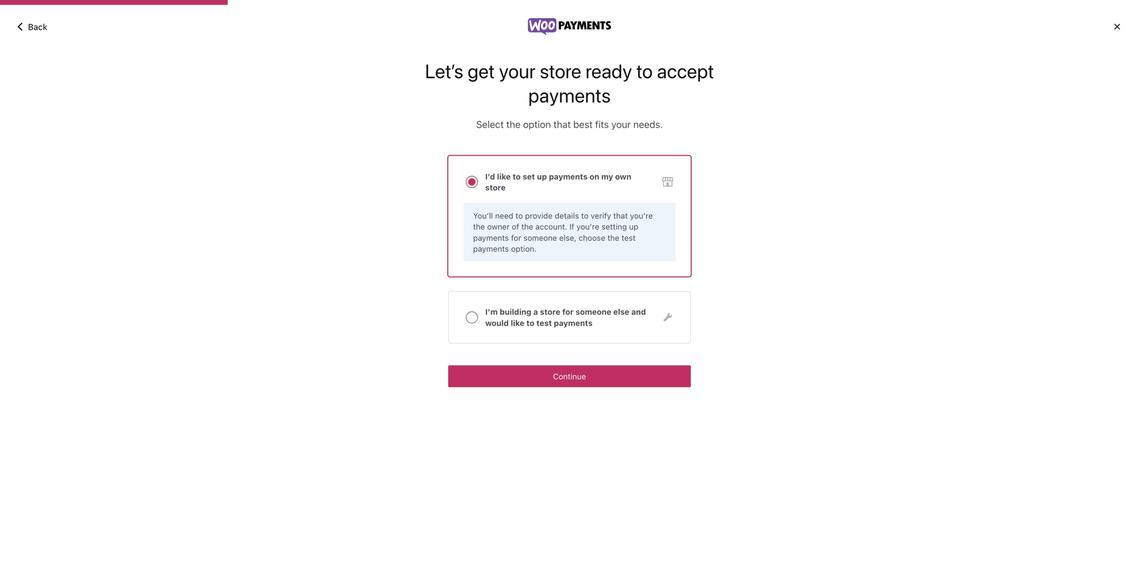 Task type: vqa. For each thing, say whether or not it's contained in the screenshot.
the topmost 'that'
yes



Task type: locate. For each thing, give the bounding box(es) containing it.
test
[[622, 233, 636, 242], [536, 318, 552, 327]]

details
[[555, 211, 579, 220]]

verify
[[591, 211, 611, 220]]

woopayments image
[[528, 18, 611, 35]]

my
[[601, 172, 613, 181]]

you're up choose
[[577, 222, 599, 231]]

to up of
[[516, 211, 523, 220]]

your
[[499, 59, 536, 82], [611, 119, 631, 130]]

0 horizontal spatial for
[[511, 233, 521, 242]]

you're right verify
[[630, 211, 653, 220]]

your right fits
[[611, 119, 631, 130]]

would
[[485, 318, 509, 327]]

0 horizontal spatial your
[[499, 59, 536, 82]]

I'm building a store for someone else and would like to test payments radio
[[448, 291, 691, 344], [466, 311, 478, 324]]

0 vertical spatial like
[[497, 172, 511, 181]]

0 horizontal spatial up
[[537, 172, 547, 181]]

1 vertical spatial someone
[[576, 307, 611, 316]]

you're
[[630, 211, 653, 220], [577, 222, 599, 231]]

the down 'setting' at the right top
[[608, 233, 619, 242]]

store right a on the bottom
[[540, 307, 560, 316]]

like right i'd
[[497, 172, 511, 181]]

that
[[554, 119, 571, 130], [613, 211, 628, 220]]

someone down account.
[[523, 233, 557, 242]]

1 horizontal spatial you're
[[630, 211, 653, 220]]

the
[[506, 119, 521, 130], [473, 222, 485, 231], [521, 222, 533, 231], [608, 233, 619, 242]]

store down i'd
[[485, 183, 506, 192]]

I'd like to set up payments on my own store radio
[[466, 176, 478, 188]]

like down building
[[511, 318, 524, 327]]

up right 'setting' at the right top
[[629, 222, 638, 231]]

the right of
[[521, 222, 533, 231]]

let's get your store ready to accept payments
[[425, 59, 714, 107]]

up
[[537, 172, 547, 181], [629, 222, 638, 231]]

to down a on the bottom
[[526, 318, 534, 327]]

to
[[636, 59, 653, 82], [513, 172, 521, 181], [516, 211, 523, 220], [581, 211, 589, 220], [526, 318, 534, 327]]

option
[[523, 119, 551, 130]]

0 horizontal spatial you're
[[577, 222, 599, 231]]

payments
[[528, 84, 611, 107], [549, 172, 588, 181], [473, 233, 509, 242], [473, 244, 509, 253], [554, 318, 593, 327]]

1 vertical spatial that
[[613, 211, 628, 220]]

get
[[468, 59, 495, 82]]

to inside let's get your store ready to accept payments
[[636, 59, 653, 82]]

your right get
[[499, 59, 536, 82]]

none radio containing i'd like to set up payments on my own store
[[448, 156, 691, 277]]

someone left else
[[576, 307, 611, 316]]

for right a on the bottom
[[562, 307, 574, 316]]

0 horizontal spatial that
[[554, 119, 571, 130]]

1 horizontal spatial like
[[511, 318, 524, 327]]

1 vertical spatial for
[[562, 307, 574, 316]]

option.
[[511, 244, 537, 253]]

1 horizontal spatial test
[[622, 233, 636, 242]]

i'm building a store for someone else and would like to test payments radio up 'continue' button
[[448, 291, 691, 344]]

0 vertical spatial someone
[[523, 233, 557, 242]]

your inside let's get your store ready to accept payments
[[499, 59, 536, 82]]

i'd like to set up payments on my own store
[[485, 172, 631, 192]]

0 vertical spatial you're
[[630, 211, 653, 220]]

1 vertical spatial like
[[511, 318, 524, 327]]

1 vertical spatial you're
[[577, 222, 599, 231]]

0 vertical spatial test
[[622, 233, 636, 242]]

if
[[570, 222, 574, 231]]

0 horizontal spatial someone
[[523, 233, 557, 242]]

store inside the i'm building a store for someone else and would like to test payments
[[540, 307, 560, 316]]

1 vertical spatial test
[[536, 318, 552, 327]]

1 horizontal spatial someone
[[576, 307, 611, 316]]

2 vertical spatial store
[[540, 307, 560, 316]]

someone inside the i'm building a store for someone else and would like to test payments
[[576, 307, 611, 316]]

best
[[573, 119, 593, 130]]

test down 'setting' at the right top
[[622, 233, 636, 242]]

0 vertical spatial that
[[554, 119, 571, 130]]

1 horizontal spatial that
[[613, 211, 628, 220]]

None radio
[[448, 156, 691, 277]]

setting
[[602, 222, 627, 231]]

that left best
[[554, 119, 571, 130]]

someone inside you'll need to provide details to verify that you're the owner of the account. if you're setting up payments for someone else, choose the test payments option.
[[523, 233, 557, 242]]

to right ready
[[636, 59, 653, 82]]

1 horizontal spatial for
[[562, 307, 574, 316]]

like inside i'd like to set up payments on my own store
[[497, 172, 511, 181]]

0 horizontal spatial test
[[536, 318, 552, 327]]

0 horizontal spatial like
[[497, 172, 511, 181]]

1 vertical spatial store
[[485, 183, 506, 192]]

select
[[476, 119, 504, 130]]

and
[[631, 307, 646, 316]]

own
[[615, 172, 631, 181]]

the right 'select'
[[506, 119, 521, 130]]

let's
[[425, 59, 463, 82]]

1 horizontal spatial up
[[629, 222, 638, 231]]

to left set
[[513, 172, 521, 181]]

1 vertical spatial up
[[629, 222, 638, 231]]

else,
[[559, 233, 577, 242]]

1 vertical spatial your
[[611, 119, 631, 130]]

like
[[497, 172, 511, 181], [511, 318, 524, 327]]

for
[[511, 233, 521, 242], [562, 307, 574, 316]]

payments inside let's get your store ready to accept payments
[[528, 84, 611, 107]]

select the option that best fits your needs.
[[476, 119, 663, 130]]

up right set
[[537, 172, 547, 181]]

test down a on the bottom
[[536, 318, 552, 327]]

someone
[[523, 233, 557, 242], [576, 307, 611, 316]]

store inside let's get your store ready to accept payments
[[540, 59, 581, 82]]

owner
[[487, 222, 510, 231]]

0 vertical spatial for
[[511, 233, 521, 242]]

store down the woopayments image
[[540, 59, 581, 82]]

for down of
[[511, 233, 521, 242]]

0 vertical spatial store
[[540, 59, 581, 82]]

0 vertical spatial up
[[537, 172, 547, 181]]

that up 'setting' at the right top
[[613, 211, 628, 220]]

store
[[540, 59, 581, 82], [485, 183, 506, 192], [540, 307, 560, 316]]

needs.
[[633, 119, 663, 130]]

up inside i'd like to set up payments on my own store
[[537, 172, 547, 181]]

0 vertical spatial your
[[499, 59, 536, 82]]



Task type: describe. For each thing, give the bounding box(es) containing it.
back
[[28, 22, 47, 32]]

store for your
[[540, 59, 581, 82]]

i'm building a store for someone else and would like to test payments radio containing i'm building a store for someone else and would like to test payments
[[448, 291, 691, 344]]

like inside the i'm building a store for someone else and would like to test payments
[[511, 318, 524, 327]]

accept
[[657, 59, 714, 82]]

continue
[[553, 372, 586, 381]]

the down the you'll
[[473, 222, 485, 231]]

payments inside i'd like to set up payments on my own store
[[549, 172, 588, 181]]

to left verify
[[581, 211, 589, 220]]

1 horizontal spatial your
[[611, 119, 631, 130]]

else
[[613, 307, 629, 316]]

to inside the i'm building a store for someone else and would like to test payments
[[526, 318, 534, 327]]

continue button
[[448, 366, 691, 387]]

store for a
[[540, 307, 560, 316]]

up inside you'll need to provide details to verify that you're the owner of the account. if you're setting up payments for someone else, choose the test payments option.
[[629, 222, 638, 231]]

on
[[590, 172, 599, 181]]

need
[[495, 211, 513, 220]]

of
[[512, 222, 519, 231]]

i'd
[[485, 172, 495, 181]]

building
[[500, 307, 531, 316]]

payments inside the i'm building a store for someone else and would like to test payments
[[554, 318, 593, 327]]

fits
[[595, 119, 609, 130]]

ready
[[586, 59, 632, 82]]

for inside the i'm building a store for someone else and would like to test payments
[[562, 307, 574, 316]]

choose
[[579, 233, 605, 242]]

for inside you'll need to provide details to verify that you're the owner of the account. if you're setting up payments for someone else, choose the test payments option.
[[511, 233, 521, 242]]

a
[[533, 307, 538, 316]]

test inside the i'm building a store for someone else and would like to test payments
[[536, 318, 552, 327]]

i'm
[[485, 307, 498, 316]]

set
[[523, 172, 535, 181]]

account.
[[535, 222, 567, 231]]

test inside you'll need to provide details to verify that you're the owner of the account. if you're setting up payments for someone else, choose the test payments option.
[[622, 233, 636, 242]]

to inside i'd like to set up payments on my own store
[[513, 172, 521, 181]]

that inside you'll need to provide details to verify that you're the owner of the account. if you're setting up payments for someone else, choose the test payments option.
[[613, 211, 628, 220]]

store inside i'd like to set up payments on my own store
[[485, 183, 506, 192]]

you'll
[[473, 211, 493, 220]]

you'll need to provide details to verify that you're the owner of the account. if you're setting up payments for someone else, choose the test payments option.
[[473, 211, 653, 253]]

i'm building a store for someone else and would like to test payments
[[485, 307, 646, 327]]

i'm building a store for someone else and would like to test payments radio left i'm
[[466, 311, 478, 324]]

provide
[[525, 211, 553, 220]]

back button
[[0, 5, 62, 49]]



